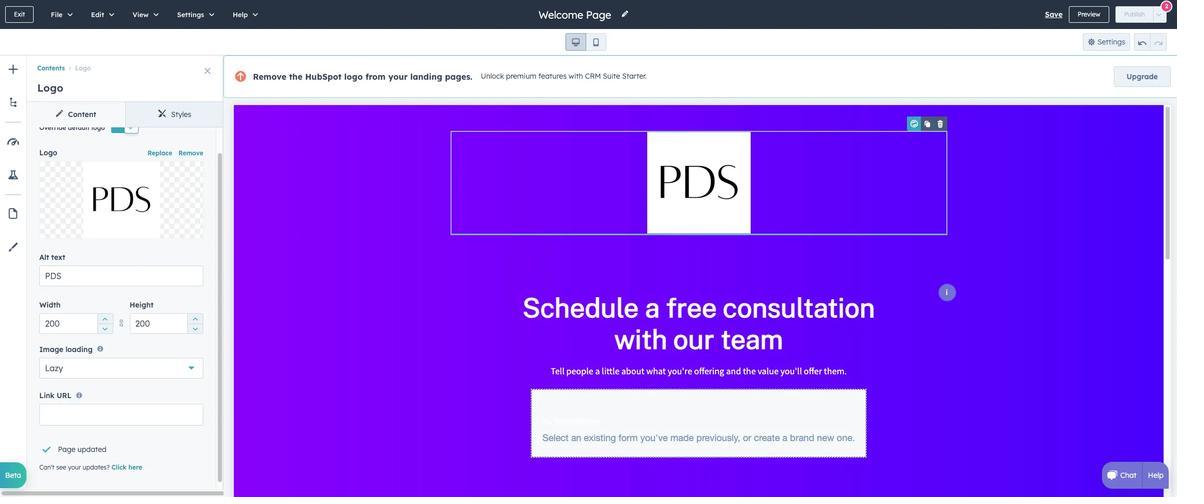 Task type: vqa. For each thing, say whether or not it's contained in the screenshot.
Help within the Button
yes



Task type: describe. For each thing, give the bounding box(es) containing it.
can't
[[39, 463, 55, 471]]

edit
[[91, 10, 104, 19]]

logo inside lazy tab panel
[[92, 124, 105, 132]]

edit button
[[80, 0, 122, 29]]

width
[[39, 300, 61, 310]]

publish button
[[1116, 6, 1155, 23]]

your inside lazy tab panel
[[68, 463, 81, 471]]

0 vertical spatial replace button
[[148, 146, 172, 159]]

help button
[[222, 0, 266, 29]]

contents
[[37, 64, 65, 72]]

1 horizontal spatial logo
[[345, 71, 363, 82]]

1 vertical spatial replace button
[[39, 161, 203, 239]]

contents button
[[37, 64, 65, 72]]

page
[[58, 445, 76, 454]]

upgrade link
[[1115, 66, 1172, 87]]

alt text
[[39, 253, 65, 262]]

remove button
[[179, 146, 203, 159]]

starter.
[[623, 72, 647, 81]]

premium
[[506, 72, 537, 81]]

help inside button
[[233, 10, 248, 19]]

page updated
[[58, 445, 107, 454]]

publish
[[1125, 10, 1146, 18]]

lazy
[[45, 363, 63, 373]]

beta button
[[0, 462, 26, 488]]

remove for remove the hubspot logo from your landing pages.
[[253, 71, 287, 82]]

beta
[[5, 471, 21, 480]]

file
[[51, 10, 63, 19]]

unlock
[[481, 72, 504, 81]]

override
[[39, 124, 66, 132]]

page updated status
[[37, 432, 199, 459]]

content link
[[27, 102, 125, 127]]

1 vertical spatial settings
[[1098, 37, 1126, 47]]

features
[[539, 72, 567, 81]]

click
[[112, 463, 127, 471]]

can't see your updates? click here
[[39, 463, 142, 471]]

unlock premium features with crm suite starter.
[[481, 72, 647, 81]]

landing
[[411, 71, 443, 82]]

link
[[39, 391, 55, 400]]

override default logo
[[39, 124, 105, 132]]

logo inside lazy tab panel
[[39, 148, 57, 158]]

styles link
[[125, 102, 224, 127]]

file button
[[40, 0, 80, 29]]

close image
[[205, 68, 211, 74]]

publish group
[[1116, 6, 1168, 23]]

save button
[[1046, 8, 1064, 21]]

url
[[57, 391, 72, 400]]

1 vertical spatial help
[[1149, 471, 1165, 480]]

from
[[366, 71, 386, 82]]

link url
[[39, 391, 72, 400]]

pages.
[[445, 71, 473, 82]]

with
[[569, 72, 583, 81]]



Task type: locate. For each thing, give the bounding box(es) containing it.
height
[[130, 300, 154, 310]]

0 vertical spatial help
[[233, 10, 248, 19]]

settings right view button
[[177, 10, 204, 19]]

settings
[[177, 10, 204, 19], [1098, 37, 1126, 47]]

replace
[[148, 149, 172, 157], [108, 195, 135, 205]]

1 vertical spatial logo
[[37, 81, 63, 94]]

0 vertical spatial your
[[389, 71, 408, 82]]

remove inside lazy tab panel
[[179, 149, 203, 157]]

0 vertical spatial remove
[[253, 71, 287, 82]]

1 vertical spatial logo
[[92, 124, 105, 132]]

0 vertical spatial settings button
[[166, 0, 222, 29]]

0 horizontal spatial help
[[233, 10, 248, 19]]

1 vertical spatial settings button
[[1084, 33, 1131, 51]]

1 vertical spatial your
[[68, 463, 81, 471]]

your right see
[[68, 463, 81, 471]]

settings down preview button
[[1098, 37, 1126, 47]]

preview
[[1079, 10, 1101, 18]]

1 horizontal spatial settings
[[1098, 37, 1126, 47]]

1 vertical spatial replace
[[108, 195, 135, 205]]

exit link
[[5, 6, 34, 23]]

logo right default
[[92, 124, 105, 132]]

logo inside navigation
[[75, 64, 91, 72]]

remove for remove
[[179, 149, 203, 157]]

None text field
[[39, 404, 203, 426]]

upgrade
[[1128, 72, 1159, 81]]

logo down override
[[39, 148, 57, 158]]

settings button
[[166, 0, 222, 29], [1084, 33, 1131, 51]]

0 vertical spatial logo
[[75, 64, 91, 72]]

0 horizontal spatial settings
[[177, 10, 204, 19]]

lazy tab panel
[[27, 109, 224, 489]]

Height text field
[[130, 313, 203, 334]]

pds image
[[83, 162, 160, 238]]

remove left the
[[253, 71, 287, 82]]

0 horizontal spatial settings button
[[166, 0, 222, 29]]

hubspot
[[305, 71, 342, 82]]

0 vertical spatial logo
[[345, 71, 363, 82]]

2
[[1166, 2, 1169, 10]]

replace inside button
[[108, 195, 135, 205]]

styles
[[171, 110, 191, 119]]

alt
[[39, 253, 49, 262]]

remove
[[253, 71, 287, 82], [179, 149, 203, 157]]

remove the hubspot logo from your landing pages.
[[253, 71, 473, 82]]

click here button
[[112, 463, 142, 472]]

remove down styles
[[179, 149, 203, 157]]

image loading
[[39, 345, 93, 354]]

logo
[[345, 71, 363, 82], [92, 124, 105, 132]]

text
[[51, 253, 65, 262]]

1 horizontal spatial settings button
[[1084, 33, 1131, 51]]

Alt text text field
[[39, 266, 203, 287]]

exit
[[14, 10, 25, 18]]

None field
[[538, 8, 615, 21]]

tab list containing content
[[27, 102, 224, 127]]

see
[[56, 463, 66, 471]]

default
[[68, 124, 90, 132]]

view button
[[122, 0, 166, 29]]

1 horizontal spatial remove
[[253, 71, 287, 82]]

updated
[[78, 445, 107, 454]]

1 horizontal spatial help
[[1149, 471, 1165, 480]]

tab list
[[27, 102, 224, 127]]

0 horizontal spatial remove
[[179, 149, 203, 157]]

logo left from at the left
[[345, 71, 363, 82]]

image
[[39, 345, 63, 354]]

1 vertical spatial remove
[[179, 149, 203, 157]]

view
[[133, 10, 149, 19]]

1 horizontal spatial replace
[[148, 149, 172, 157]]

Width text field
[[39, 313, 113, 334]]

help
[[233, 10, 248, 19], [1149, 471, 1165, 480]]

logo
[[75, 64, 91, 72], [37, 81, 63, 94], [39, 148, 57, 158]]

group
[[566, 33, 607, 51], [1135, 33, 1168, 51], [97, 313, 113, 334], [187, 313, 203, 334]]

logo button
[[65, 64, 91, 72]]

lazy button
[[39, 358, 203, 378]]

your right from at the left
[[389, 71, 408, 82]]

0 vertical spatial settings
[[177, 10, 204, 19]]

1 horizontal spatial your
[[389, 71, 408, 82]]

preview button
[[1070, 6, 1110, 23]]

here
[[129, 463, 142, 471]]

suite
[[603, 72, 621, 81]]

0 horizontal spatial logo
[[92, 124, 105, 132]]

logo down contents
[[37, 81, 63, 94]]

your
[[389, 71, 408, 82], [68, 463, 81, 471]]

save
[[1046, 10, 1064, 19]]

0 vertical spatial replace
[[148, 149, 172, 157]]

2 vertical spatial logo
[[39, 148, 57, 158]]

updates?
[[83, 463, 110, 471]]

navigation containing contents
[[27, 55, 224, 74]]

crm
[[585, 72, 601, 81]]

the
[[289, 71, 303, 82]]

content
[[68, 110, 96, 119]]

loading
[[66, 345, 93, 354]]

chat
[[1121, 471, 1137, 480]]

logo right "contents" button
[[75, 64, 91, 72]]

0 horizontal spatial your
[[68, 463, 81, 471]]

navigation
[[27, 55, 224, 74]]

0 horizontal spatial replace
[[108, 195, 135, 205]]

replace button
[[148, 146, 172, 159], [39, 161, 203, 239]]



